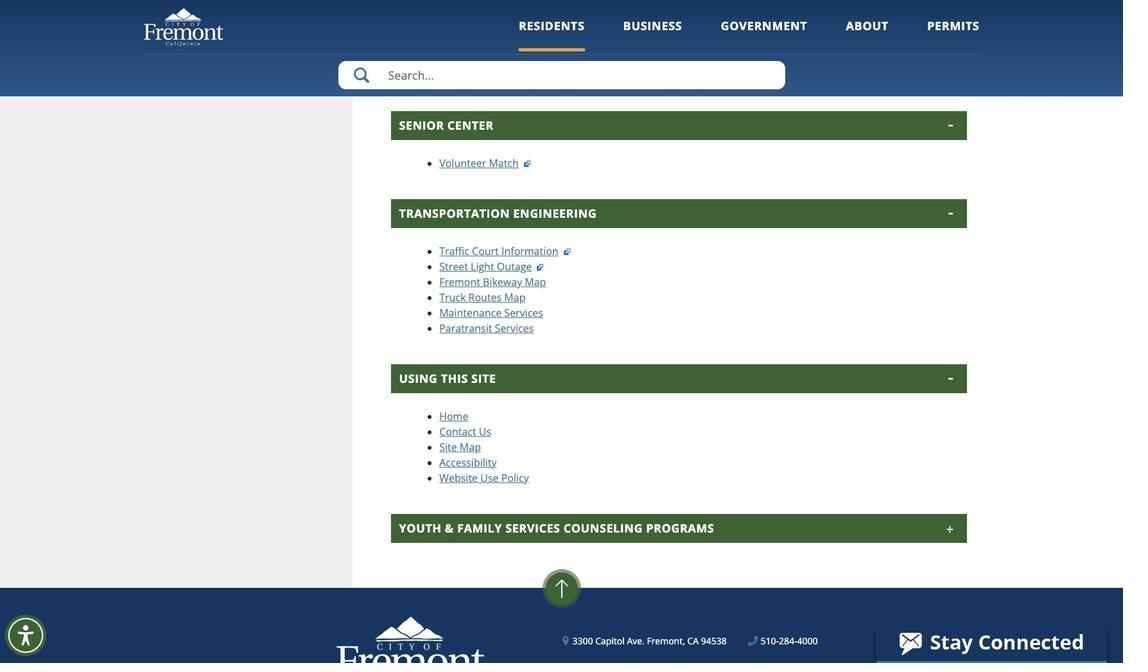 Task type: describe. For each thing, give the bounding box(es) containing it.
3300
[[573, 635, 593, 647]]

2 camps from the top
[[483, 68, 516, 82]]

1 vertical spatial services
[[495, 321, 534, 335]]

traffic court information link
[[440, 244, 572, 258]]

senior
[[399, 117, 444, 133]]

tab list containing senior center
[[391, 0, 967, 543]]

time
[[463, 37, 486, 51]]

us
[[479, 425, 492, 439]]

transportation engineering
[[399, 206, 597, 221]]

accessibility
[[440, 455, 497, 470]]

summer camps 2021 link
[[440, 53, 555, 67]]

home link
[[440, 409, 469, 423]]

transportation
[[399, 206, 510, 221]]

part-
[[440, 37, 463, 51]]

routes
[[469, 290, 502, 304]]

engineering
[[514, 206, 597, 221]]

policy
[[502, 471, 529, 485]]

jobs
[[489, 37, 509, 51]]

ca
[[688, 635, 699, 647]]

truck
[[440, 290, 466, 304]]

capitol
[[596, 635, 625, 647]]

business
[[624, 18, 683, 33]]

maintenance services link
[[440, 306, 544, 320]]

maintenance
[[440, 306, 502, 320]]

match
[[489, 156, 519, 170]]

street
[[440, 259, 468, 274]]

february 2021 link
[[440, 6, 522, 20]]

family
[[458, 520, 502, 536]]

paratransit services link
[[440, 321, 534, 335]]

4000
[[798, 635, 818, 647]]

january
[[440, 22, 476, 36]]

senior center
[[399, 117, 494, 133]]

284-
[[779, 635, 798, 647]]

youth
[[399, 520, 442, 536]]

ave.
[[627, 635, 645, 647]]

outage
[[497, 259, 532, 274]]

2 summer from the top
[[440, 68, 481, 82]]

bikeway
[[483, 275, 522, 289]]

accessibility link
[[440, 455, 497, 470]]

use
[[481, 471, 499, 485]]

government link
[[721, 18, 808, 51]]

using this site
[[399, 371, 496, 386]]

510-284-4000 link
[[749, 634, 818, 648]]

2021 down residents link
[[519, 53, 542, 67]]

website use policy link
[[440, 471, 529, 485]]

this
[[441, 371, 468, 386]]

94538
[[701, 635, 727, 647]]

2021 right jobs
[[512, 37, 535, 51]]

0 vertical spatial services
[[505, 306, 544, 320]]

summer camps link
[[440, 68, 529, 82]]

510-284-4000
[[761, 635, 818, 647]]



Task type: locate. For each thing, give the bounding box(es) containing it.
Search text field
[[338, 61, 786, 89]]

fremont bikeway map link
[[440, 275, 546, 289]]

about link
[[847, 18, 889, 51]]

1 vertical spatial map
[[505, 290, 526, 304]]

government
[[721, 18, 808, 33]]

fremont,
[[647, 635, 685, 647]]

0 horizontal spatial site
[[440, 440, 457, 454]]

volunteer match
[[440, 156, 519, 170]]

january 2021 link
[[440, 22, 515, 36]]

map down outage
[[525, 275, 546, 289]]

february
[[440, 6, 483, 20]]

camps down summer camps 2021 link at the left top of page
[[483, 68, 516, 82]]

0 vertical spatial map
[[525, 275, 546, 289]]

3300 capitol ave. fremont, ca 94538
[[573, 635, 727, 647]]

website
[[440, 471, 478, 485]]

truck routes map link
[[440, 290, 526, 304]]

contact us link
[[440, 425, 492, 439]]

site map link
[[440, 440, 481, 454]]

0 vertical spatial camps
[[483, 53, 516, 67]]

programs
[[647, 520, 715, 536]]

home contact us site map accessibility website use policy
[[440, 409, 529, 485]]

volunteer match link
[[440, 156, 532, 170]]

services down policy
[[506, 520, 561, 536]]

residents
[[519, 18, 585, 33]]

3300 capitol ave. fremont, ca 94538 link
[[563, 634, 727, 648]]

contact
[[440, 425, 477, 439]]

site
[[472, 371, 496, 386], [440, 440, 457, 454]]

summer
[[440, 53, 481, 67], [440, 68, 481, 82]]

map down bikeway
[[505, 290, 526, 304]]

about
[[847, 18, 889, 33]]

510-
[[761, 635, 779, 647]]

2 vertical spatial services
[[506, 520, 561, 536]]

services
[[505, 306, 544, 320], [495, 321, 534, 335], [506, 520, 561, 536]]

permits link
[[928, 18, 980, 51]]

tab list
[[391, 0, 967, 543]]

site right the this
[[472, 371, 496, 386]]

counseling
[[564, 520, 643, 536]]

map
[[525, 275, 546, 289], [505, 290, 526, 304], [460, 440, 481, 454]]

1 vertical spatial site
[[440, 440, 457, 454]]

february 2021 january 2021 part-time jobs 2021 summer camps 2021 summer camps
[[440, 6, 542, 82]]

stay connected image
[[877, 625, 1106, 661]]

using
[[399, 371, 438, 386]]

0 vertical spatial summer
[[440, 53, 481, 67]]

camps
[[483, 53, 516, 67], [483, 68, 516, 82]]

permits
[[928, 18, 980, 33]]

light
[[471, 259, 495, 274]]

2 vertical spatial map
[[460, 440, 481, 454]]

fremont
[[440, 275, 481, 289]]

2021 up january 2021 link
[[485, 6, 509, 20]]

street light outage link
[[440, 259, 545, 274]]

2021
[[485, 6, 509, 20], [478, 22, 502, 36], [512, 37, 535, 51], [519, 53, 542, 67]]

residents link
[[519, 18, 585, 51]]

center
[[448, 117, 494, 133]]

camps down jobs
[[483, 53, 516, 67]]

part-time jobs 2021 link
[[440, 37, 548, 51]]

map inside home contact us site map accessibility website use policy
[[460, 440, 481, 454]]

1 horizontal spatial site
[[472, 371, 496, 386]]

traffic
[[440, 244, 470, 258]]

services down bikeway
[[505, 306, 544, 320]]

traffic court information street light outage fremont bikeway map truck routes map maintenance services paratransit services
[[440, 244, 559, 335]]

business link
[[624, 18, 683, 51]]

youth & family services counseling programs
[[399, 520, 715, 536]]

services down maintenance services link on the left top of page
[[495, 321, 534, 335]]

home
[[440, 409, 469, 423]]

1 summer from the top
[[440, 53, 481, 67]]

court
[[472, 244, 499, 258]]

1 camps from the top
[[483, 53, 516, 67]]

0 vertical spatial site
[[472, 371, 496, 386]]

volunteer
[[440, 156, 487, 170]]

1 vertical spatial summer
[[440, 68, 481, 82]]

information
[[502, 244, 559, 258]]

1 vertical spatial camps
[[483, 68, 516, 82]]

&
[[445, 520, 454, 536]]

site inside home contact us site map accessibility website use policy
[[440, 440, 457, 454]]

site down contact at the bottom left of the page
[[440, 440, 457, 454]]

paratransit
[[440, 321, 492, 335]]

map up accessibility 'link'
[[460, 440, 481, 454]]

2021 up part-time jobs 2021 link
[[478, 22, 502, 36]]



Task type: vqa. For each thing, say whether or not it's contained in the screenshot.
3rd lgbtq+ from the bottom
no



